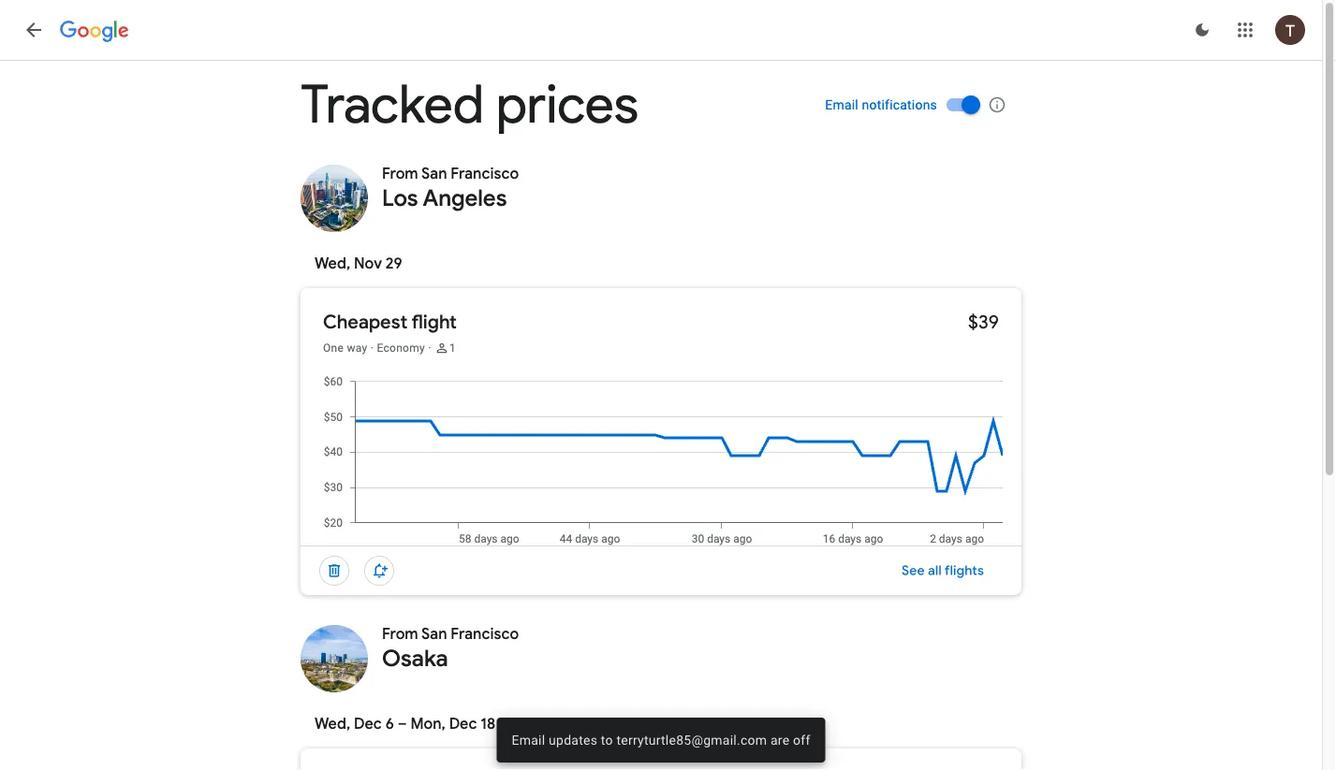 Task type: locate. For each thing, give the bounding box(es) containing it.
from inside from san francisco osaka
[[382, 625, 418, 644]]

angeles
[[423, 184, 507, 213]]

san inside from san francisco los angeles
[[421, 164, 447, 184]]

1 vertical spatial san
[[421, 625, 447, 644]]

san up osaka
[[421, 625, 447, 644]]

san
[[421, 164, 447, 184], [421, 625, 447, 644]]

1 vertical spatial francisco
[[451, 625, 519, 644]]

1 francisco from the top
[[451, 164, 519, 184]]

1 wed, from the top
[[315, 254, 350, 273]]

1 from from the top
[[382, 164, 418, 184]]

0 vertical spatial san
[[421, 164, 447, 184]]

0 vertical spatial francisco
[[451, 164, 519, 184]]

mon,
[[411, 715, 446, 734]]

flights
[[945, 563, 984, 580]]

email for email notifications
[[825, 97, 859, 112]]

0 vertical spatial email
[[825, 97, 859, 112]]

dec left 18
[[449, 715, 477, 734]]

cheapest
[[323, 310, 408, 334]]

from up los
[[382, 164, 418, 184]]

email
[[825, 97, 859, 112], [512, 733, 545, 748]]

1 passenger text field
[[449, 341, 456, 356]]

san up angeles
[[421, 164, 447, 184]]

price history graph application
[[316, 375, 1022, 546]]

tracked
[[301, 72, 484, 138]]

0 horizontal spatial dec
[[354, 715, 382, 734]]

email right 18
[[512, 733, 545, 748]]

prices
[[496, 72, 639, 138]]

wed, for los
[[315, 254, 350, 273]]

email left notifications
[[825, 97, 859, 112]]

2 from from the top
[[382, 625, 418, 644]]

francisco inside from san francisco los angeles
[[451, 164, 519, 184]]

from inside from san francisco los angeles
[[382, 164, 418, 184]]

0 vertical spatial from
[[382, 164, 418, 184]]

6
[[386, 715, 394, 734]]

from san francisco los angeles
[[382, 164, 519, 213]]

francisco inside from san francisco osaka
[[451, 625, 519, 644]]

1 vertical spatial from
[[382, 625, 418, 644]]

economy
[[377, 342, 425, 355]]

from up osaka
[[382, 625, 418, 644]]

from
[[382, 164, 418, 184], [382, 625, 418, 644]]

one way economy
[[323, 342, 425, 355]]

2 francisco from the top
[[451, 625, 519, 644]]

1 horizontal spatial dec
[[449, 715, 477, 734]]

email notifications
[[825, 97, 937, 112]]

nov
[[354, 254, 382, 273]]

wed, left nov
[[315, 254, 350, 273]]

2 san from the top
[[421, 625, 447, 644]]

0 vertical spatial wed,
[[315, 254, 350, 273]]

san for osaka
[[421, 625, 447, 644]]

0 horizontal spatial email
[[512, 733, 545, 748]]

cheapest flight
[[323, 310, 457, 334]]

1 vertical spatial wed,
[[315, 715, 350, 734]]

1 horizontal spatial email
[[825, 97, 859, 112]]

san for los
[[421, 164, 447, 184]]

one
[[323, 342, 344, 355]]

francisco up angeles
[[451, 164, 519, 184]]

see
[[902, 563, 925, 580]]

wed,
[[315, 254, 350, 273], [315, 715, 350, 734]]

wed, left 6
[[315, 715, 350, 734]]

29
[[386, 254, 402, 273]]

1 vertical spatial email
[[512, 733, 545, 748]]

tracked prices
[[301, 72, 639, 138]]

francisco up 18
[[451, 625, 519, 644]]

san inside from san francisco osaka
[[421, 625, 447, 644]]

18
[[481, 715, 496, 734]]

dec
[[354, 715, 382, 734], [449, 715, 477, 734]]

dec left 6
[[354, 715, 382, 734]]

francisco
[[451, 164, 519, 184], [451, 625, 519, 644]]

updates
[[549, 733, 598, 748]]

wed, for osaka
[[315, 715, 350, 734]]

2 wed, from the top
[[315, 715, 350, 734]]

1 san from the top
[[421, 164, 447, 184]]



Task type: describe. For each thing, give the bounding box(es) containing it.
email for email updates to terryturtle85@gmail.com are off
[[512, 733, 545, 748]]

from for los
[[382, 164, 418, 184]]

flight
[[412, 310, 457, 334]]

1 dec from the left
[[354, 715, 382, 734]]

email notifications image
[[988, 95, 1007, 114]]

francisco for osaka
[[451, 625, 519, 644]]

terryturtle85@gmail.com
[[617, 733, 767, 748]]

are
[[771, 733, 790, 748]]

francisco for los angeles
[[451, 164, 519, 184]]

notifications
[[862, 97, 937, 112]]

from san francisco osaka
[[382, 625, 519, 673]]

email updates to terryturtle85@gmail.com are off
[[512, 733, 811, 748]]

osaka
[[382, 645, 448, 673]]

see all flights
[[902, 563, 984, 580]]

from for osaka
[[382, 625, 418, 644]]

1
[[449, 342, 456, 355]]

to
[[601, 733, 613, 748]]

$39
[[968, 310, 999, 334]]

enable email notifications for solution, one way trip from san francisco to los angeles.wed, nov 29 image
[[357, 549, 402, 594]]

2 dec from the left
[[449, 715, 477, 734]]

–
[[398, 715, 407, 734]]

wed, nov 29
[[315, 254, 402, 273]]

off
[[793, 733, 811, 748]]

change appearance image
[[1180, 7, 1225, 52]]

los
[[382, 184, 418, 213]]

price history graph image
[[316, 375, 1022, 546]]

all
[[928, 563, 942, 580]]

39 US dollars text field
[[968, 310, 999, 334]]

remove saved flight, one way trip from san francisco to los angeles.wed, nov 29 image
[[312, 549, 357, 594]]

wed, dec 6 – mon, dec 18
[[315, 715, 496, 734]]

go back image
[[22, 19, 45, 41]]

way
[[347, 342, 368, 355]]



Task type: vqa. For each thing, say whether or not it's contained in the screenshot.
Francisco inside From San Francisco Los Angeles
yes



